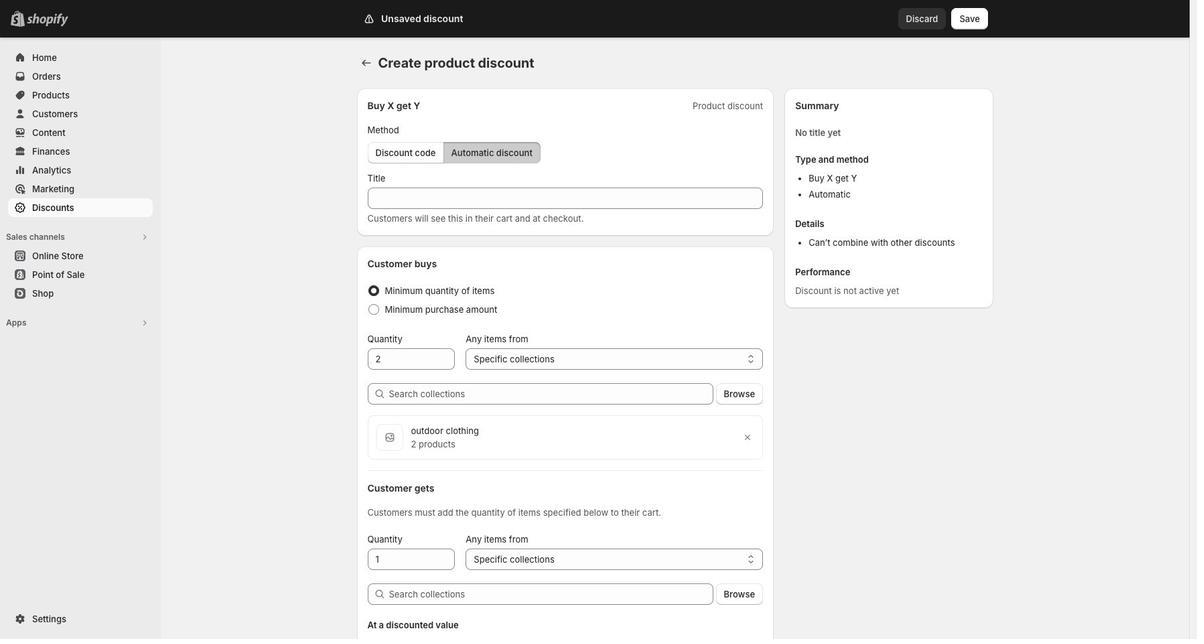 Task type: vqa. For each thing, say whether or not it's contained in the screenshot.
Shopify image
yes



Task type: describe. For each thing, give the bounding box(es) containing it.
Search collections text field
[[389, 583, 713, 605]]

Search collections text field
[[389, 383, 713, 405]]



Task type: locate. For each thing, give the bounding box(es) containing it.
None text field
[[367, 188, 763, 209], [367, 348, 455, 370], [367, 549, 455, 570], [367, 188, 763, 209], [367, 348, 455, 370], [367, 549, 455, 570]]

shopify image
[[27, 13, 68, 27]]



